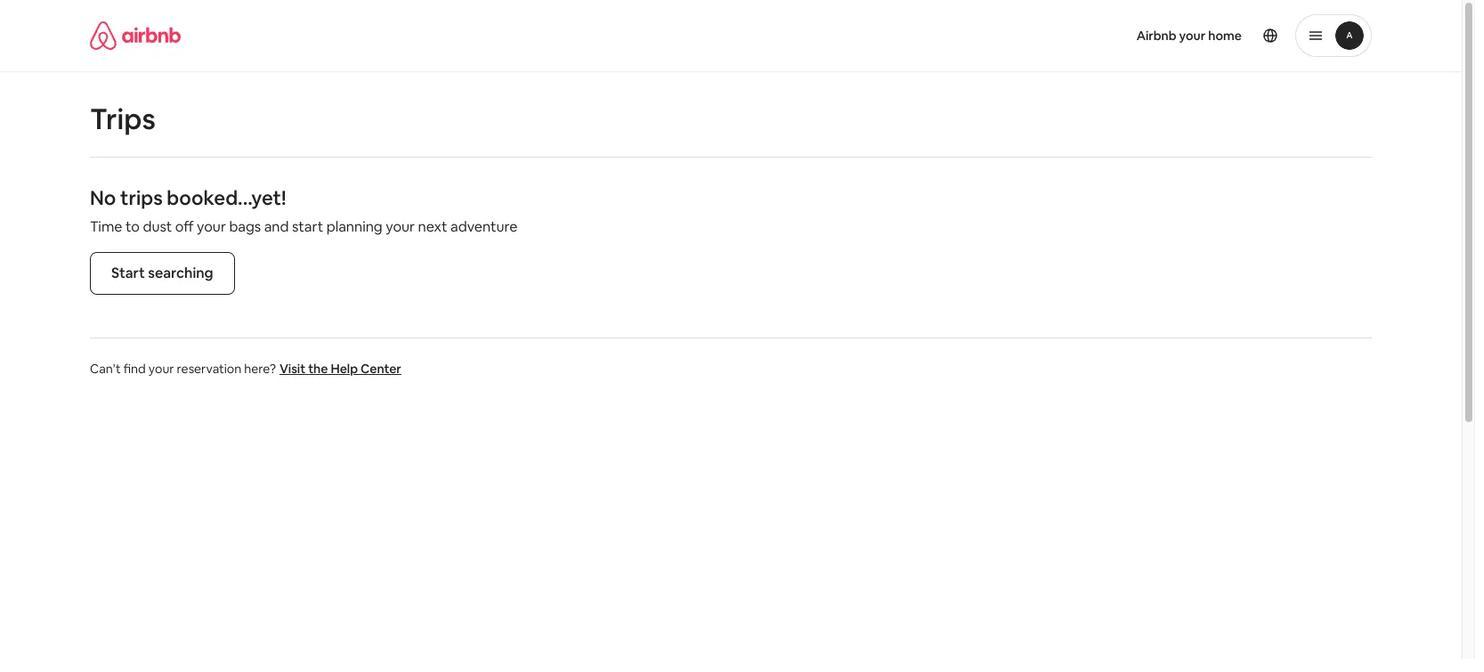 Task type: locate. For each thing, give the bounding box(es) containing it.
start searching link
[[90, 252, 235, 295]]

airbnb your home link
[[1126, 17, 1253, 54]]

booked...yet!
[[167, 185, 286, 210]]

the
[[308, 361, 328, 377]]

can't find your reservation here? visit the help center
[[90, 361, 402, 377]]

your right find
[[149, 361, 174, 377]]

your left home
[[1180, 28, 1206, 44]]

visit
[[280, 361, 306, 377]]

your right the off
[[197, 217, 226, 236]]

searching
[[148, 264, 213, 282]]

bags
[[229, 217, 261, 236]]

and
[[264, 217, 289, 236]]

your
[[1180, 28, 1206, 44], [197, 217, 226, 236], [386, 217, 415, 236], [149, 361, 174, 377]]

help center
[[331, 361, 402, 377]]

time
[[90, 217, 122, 236]]

your inside profile element
[[1180, 28, 1206, 44]]

visit the help center link
[[280, 361, 402, 377]]

profile element
[[753, 0, 1373, 71]]

to
[[126, 217, 140, 236]]



Task type: describe. For each thing, give the bounding box(es) containing it.
dust
[[143, 217, 172, 236]]

trips
[[90, 101, 156, 137]]

airbnb
[[1137, 28, 1177, 44]]

no trips booked...yet! time to dust off your bags and start planning your next adventure
[[90, 185, 518, 236]]

off
[[175, 217, 194, 236]]

can't
[[90, 361, 121, 377]]

airbnb your home
[[1137, 28, 1243, 44]]

your right planning
[[386, 217, 415, 236]]

trips
[[120, 185, 163, 210]]

find
[[124, 361, 146, 377]]

planning
[[327, 217, 383, 236]]

start
[[292, 217, 324, 236]]

no
[[90, 185, 116, 210]]

next adventure
[[418, 217, 518, 236]]

reservation here?
[[177, 361, 276, 377]]

start searching
[[111, 264, 213, 282]]

start
[[111, 264, 145, 282]]

home
[[1209, 28, 1243, 44]]



Task type: vqa. For each thing, say whether or not it's contained in the screenshot.
off
yes



